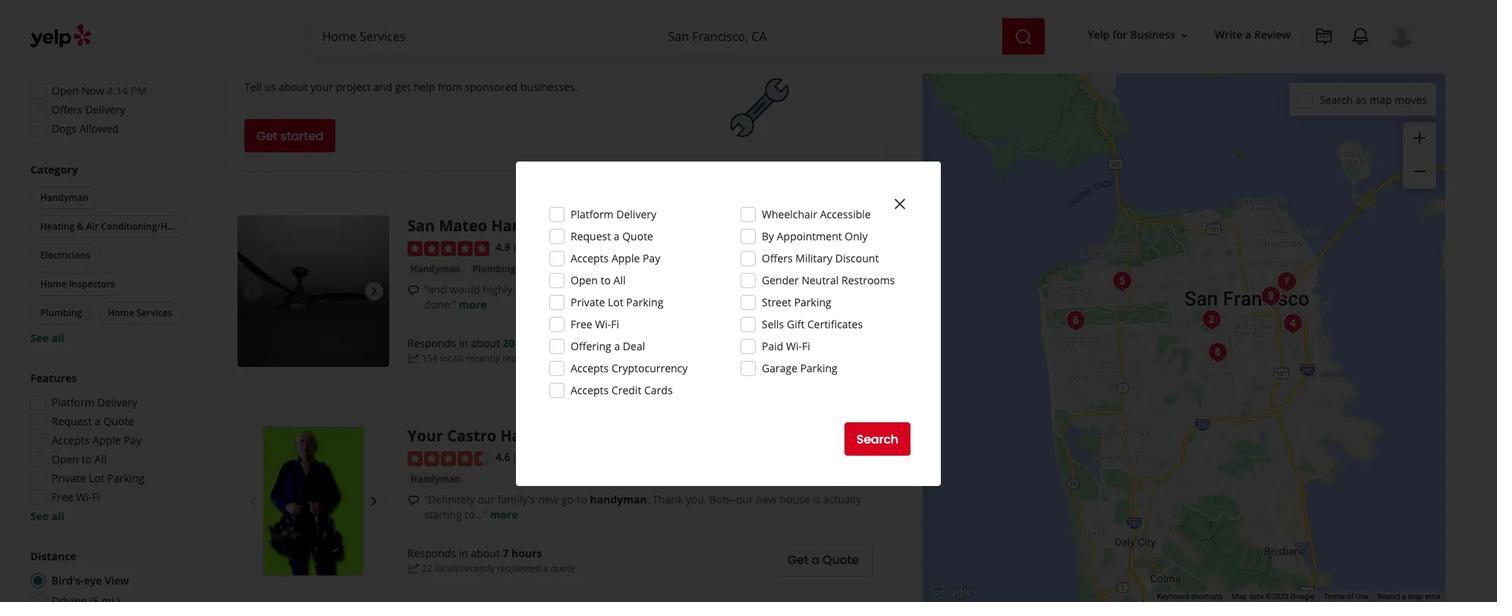 Task type: locate. For each thing, give the bounding box(es) containing it.
2 surrounding from the top
[[798, 437, 851, 450]]

francisco
[[799, 425, 839, 438]]

see all button for category
[[30, 331, 64, 345]]

2 highly from the left
[[515, 282, 545, 297]]

write a review link
[[1209, 22, 1297, 49]]

see for features
[[30, 509, 49, 524]]

2 horizontal spatial wi-
[[786, 339, 802, 354]]

0 vertical spatial the
[[860, 215, 873, 228]]

and
[[373, 80, 392, 94], [841, 215, 857, 228], [841, 425, 857, 438]]

1 in from the top
[[459, 337, 468, 351]]

get a quote button down sells gift certificates
[[773, 334, 873, 367]]

area inside 'serving san francisco and the surrounding area'
[[854, 437, 873, 450]]

highly down plumbing "link"
[[483, 282, 512, 297]]

fi
[[611, 317, 619, 332], [802, 339, 810, 354], [92, 490, 100, 505]]

1 surrounding from the top
[[798, 227, 851, 240]]

0 horizontal spatial electricians
[[40, 249, 90, 262]]

locals
[[440, 352, 464, 365], [435, 563, 459, 576]]

free wi-fi up the distance
[[52, 490, 100, 505]]

samantha huang - corcoran icon properties image
[[1202, 337, 1233, 368]]

2 16 speech v2 image from the top
[[408, 495, 420, 507]]

slideshow element for your
[[238, 426, 389, 578]]

slideshow element for san
[[238, 216, 389, 368]]

1 vertical spatial platform delivery
[[52, 395, 137, 410]]

1 see all button from the top
[[30, 331, 64, 345]]

1 the from the top
[[860, 215, 873, 228]]

handyman up 4.6 (99 reviews) at the bottom
[[500, 426, 583, 447]]

1 vertical spatial next image
[[365, 493, 383, 511]]

see up the distance
[[30, 509, 49, 524]]

0 horizontal spatial more
[[459, 297, 487, 312]]

1 16 speech v2 image from the top
[[408, 284, 420, 296]]

see all up the distance
[[30, 509, 64, 524]]

0 vertical spatial from
[[400, 53, 436, 74]]

home inside button
[[40, 278, 67, 291]]

handyman button for 2nd handyman link from the bottom
[[408, 262, 463, 277]]

error
[[1425, 593, 1441, 601]]

get a quote button for san mateo handyman
[[773, 334, 873, 367]]

(99
[[513, 450, 529, 465]]

group containing features
[[26, 371, 188, 524]]

more link down the family's
[[490, 508, 518, 522]]

group
[[26, 59, 188, 141], [1403, 122, 1437, 189], [27, 162, 190, 346], [26, 371, 188, 524]]

see all button up the distance
[[30, 509, 64, 524]]

surrounding down wheelchair accessible
[[798, 227, 851, 240]]

home inside "button"
[[108, 307, 134, 319]]

0 vertical spatial all
[[614, 273, 626, 288]]

1 vertical spatial map
[[1408, 593, 1423, 601]]

map left error
[[1408, 593, 1423, 601]]

us
[[264, 80, 276, 94]]

request a quote
[[571, 229, 653, 244], [52, 414, 134, 429]]

requested down hours
[[497, 563, 541, 576]]

deal
[[623, 339, 645, 354]]

1 horizontal spatial your castro handyman image
[[1196, 305, 1227, 335]]

in
[[459, 337, 468, 351], [459, 547, 468, 561]]

the inside serving san mateo and the surrounding area
[[860, 215, 873, 228]]

new inside . thank you, bob--our new house is actually starting to..."
[[756, 492, 777, 507]]

see
[[30, 331, 49, 345], [30, 509, 49, 524]]

apple inside group
[[92, 433, 121, 448]]

request down features
[[52, 414, 92, 429]]

get left the 'started'
[[257, 127, 277, 145]]

free price estimates from local handymen tell us about your project and get help from sponsored businesses.
[[244, 53, 578, 94]]

san up appointment
[[793, 215, 809, 228]]

surrounding inside serving san mateo and the surrounding area
[[798, 227, 851, 240]]

next image for san
[[365, 283, 383, 301]]

reviews) for san mateo handyman
[[537, 240, 578, 255]]

1 get a quote button from the top
[[773, 334, 873, 367]]

accepts apple pay down features
[[52, 433, 141, 448]]

1 horizontal spatial electricians
[[528, 262, 580, 275]]

0 vertical spatial more link
[[459, 297, 487, 312]]

accepts inside group
[[52, 433, 90, 448]]

1 vertical spatial see all button
[[30, 509, 64, 524]]

1 vertical spatial request a quote
[[52, 414, 134, 429]]

1 vertical spatial request
[[52, 414, 92, 429]]

the inside 'serving san francisco and the surrounding area'
[[860, 425, 873, 438]]

plumbing down 4.8
[[473, 262, 516, 275]]

about up 154 locals recently requested a quote
[[471, 337, 500, 351]]

more down the family's
[[490, 508, 518, 522]]

1 horizontal spatial private lot parking
[[571, 295, 664, 310]]

your castro handyman image
[[1196, 305, 1227, 335], [238, 426, 389, 578]]

quote down go-
[[551, 563, 576, 576]]

wi-
[[595, 317, 611, 332], [786, 339, 802, 354], [76, 490, 92, 505]]

1 vertical spatial about
[[471, 337, 500, 351]]

to
[[601, 273, 611, 288], [611, 282, 621, 297], [82, 452, 92, 467], [577, 492, 587, 507]]

1 vertical spatial search
[[857, 431, 899, 448]]

2 get a quote button from the top
[[773, 544, 873, 577]]

see for category
[[30, 331, 49, 345]]

request a quote down features
[[52, 414, 134, 429]]

the up the only
[[860, 215, 873, 228]]

about inside free price estimates from local handymen tell us about your project and get help from sponsored businesses.
[[279, 80, 308, 94]]

garage parking
[[762, 361, 838, 376]]

1 vertical spatial home
[[108, 307, 134, 319]]

private inside search dialog
[[571, 295, 605, 310]]

1 vertical spatial see all
[[30, 509, 64, 524]]

handyman link up "and
[[408, 262, 463, 277]]

1 vertical spatial area
[[854, 437, 873, 450]]

2 see all button from the top
[[30, 509, 64, 524]]

accepts down features
[[52, 433, 90, 448]]

and inside 'serving san francisco and the surrounding area'
[[841, 425, 857, 438]]

option group containing distance
[[26, 549, 188, 603]]

plumbing down home inspectors button
[[40, 307, 82, 319]]

1 horizontal spatial plumbing button
[[469, 262, 519, 277]]

2 our from the left
[[736, 492, 753, 507]]

0 vertical spatial free wi-fi
[[571, 317, 619, 332]]

keyboard shortcuts button
[[1157, 592, 1223, 603]]

22
[[422, 563, 432, 576]]

recently down responds in about 20 minutes
[[466, 352, 500, 365]]

plumbing button down 4.8
[[469, 262, 519, 277]]

area right the francisco
[[854, 437, 873, 450]]

free wi-fi
[[571, 317, 619, 332], [52, 490, 100, 505]]

notifications image
[[1352, 27, 1370, 46]]

0 horizontal spatial private
[[52, 471, 86, 486]]

1 horizontal spatial request
[[571, 229, 611, 244]]

0 horizontal spatial wi-
[[76, 490, 92, 505]]

about
[[279, 80, 308, 94], [471, 337, 500, 351], [471, 547, 500, 561]]

handyman up heating on the left of page
[[40, 191, 88, 204]]

sells
[[762, 317, 784, 332]]

platform down features
[[52, 395, 95, 410]]

home for home inspectors
[[40, 278, 67, 291]]

handymen
[[479, 53, 563, 74]]

1 horizontal spatial home
[[108, 307, 134, 319]]

handyman button up heating on the left of page
[[30, 187, 98, 209]]

request inside group
[[52, 414, 92, 429]]

1 horizontal spatial all
[[614, 273, 626, 288]]

projects image
[[1315, 27, 1333, 46]]

accepts down offering
[[571, 361, 609, 376]]

locals right the "22"
[[435, 563, 459, 576]]

new left go-
[[538, 492, 559, 507]]

free up the distance
[[52, 490, 73, 505]]

anyone
[[624, 282, 660, 297]]

next image for your
[[365, 493, 383, 511]]

handyman inside group
[[40, 191, 88, 204]]

serving for your castro handyman
[[747, 425, 778, 438]]

0 horizontal spatial plumbing
[[40, 307, 82, 319]]

reviews)
[[537, 240, 578, 255], [531, 450, 572, 465]]

handyman button down 4.6 star rating image
[[408, 472, 463, 487]]

open to all inside group
[[52, 452, 107, 467]]

1 vertical spatial quote
[[551, 563, 576, 576]]

previous image
[[244, 283, 262, 301], [244, 493, 262, 511]]

1 vertical spatial lot
[[89, 471, 104, 486]]

1 get a quote from the top
[[788, 342, 859, 359]]

next image left starting
[[365, 493, 383, 511]]

1 horizontal spatial from
[[438, 80, 462, 94]]

0 vertical spatial responds
[[408, 337, 456, 351]]

a inside the write a review 'link'
[[1246, 28, 1252, 42]]

gift
[[787, 317, 805, 332]]

1 horizontal spatial more link
[[490, 508, 518, 522]]

area for san mateo handyman
[[854, 227, 873, 240]]

google image
[[927, 583, 977, 603]]

serving inside serving san mateo and the surrounding area
[[760, 215, 791, 228]]

group containing category
[[27, 162, 190, 346]]

recently for castro
[[461, 563, 495, 576]]

"and would highly highly recommend to anyone that needs any home improvement done." more
[[424, 282, 845, 312]]

0 vertical spatial slideshow element
[[238, 216, 389, 368]]

0 vertical spatial surrounding
[[798, 227, 851, 240]]

highly down electricians link
[[515, 282, 545, 297]]

16 speech v2 image left "definitely
[[408, 495, 420, 507]]

accepts apple pay up anyone
[[571, 251, 660, 266]]

handyman button up "and
[[408, 262, 463, 277]]

1 slideshow element from the top
[[238, 216, 389, 368]]

wi- up offering a deal
[[595, 317, 611, 332]]

get
[[257, 127, 277, 145], [788, 342, 809, 359], [788, 552, 809, 569]]

handyman link down 4.6 star rating image
[[408, 472, 463, 487]]

free wi-fi up offering
[[571, 317, 619, 332]]

serving
[[760, 215, 791, 228], [747, 425, 778, 438]]

electricians down 4.8 (246 reviews)
[[528, 262, 580, 275]]

asf clean team image
[[1107, 266, 1137, 296]]

quote for san mateo handyman
[[556, 352, 581, 365]]

plumbing inside "link"
[[473, 262, 516, 275]]

1 vertical spatial reviews)
[[531, 450, 572, 465]]

0 vertical spatial see all button
[[30, 331, 64, 345]]

0 vertical spatial get
[[257, 127, 277, 145]]

get a quote for your castro handyman
[[788, 552, 859, 569]]

electricians down heating on the left of page
[[40, 249, 90, 262]]

4.8
[[496, 240, 511, 255]]

serving up by
[[760, 215, 791, 228]]

home
[[40, 278, 67, 291], [108, 307, 134, 319]]

free up offering
[[571, 317, 592, 332]]

recently down responds in about 7 hours
[[461, 563, 495, 576]]

serving san mateo and the surrounding area
[[760, 215, 873, 240]]

"definitely
[[424, 492, 475, 507]]

request a quote up anyone
[[571, 229, 653, 244]]

1 horizontal spatial request a quote
[[571, 229, 653, 244]]

tell
[[244, 80, 262, 94]]

all up the distance
[[52, 509, 64, 524]]

offers military discount
[[762, 251, 879, 266]]

next image
[[365, 283, 383, 301], [365, 493, 383, 511]]

0 horizontal spatial new
[[538, 492, 559, 507]]

plumbing button down home inspectors button
[[30, 302, 92, 325]]

about up 22 locals recently requested a quote
[[471, 547, 500, 561]]

get inside button
[[257, 127, 277, 145]]

private lot parking inside search dialog
[[571, 295, 664, 310]]

san inside 'serving san francisco and the surrounding area'
[[781, 425, 796, 438]]

get up garage parking
[[788, 342, 809, 359]]

offers for offers delivery
[[52, 102, 82, 117]]

0 horizontal spatial offers
[[52, 102, 82, 117]]

0 vertical spatial in
[[459, 337, 468, 351]]

2 previous image from the top
[[244, 493, 262, 511]]

wheelchair
[[762, 207, 817, 222]]

0 vertical spatial private lot parking
[[571, 295, 664, 310]]

more link down would
[[459, 297, 487, 312]]

plumbing button
[[469, 262, 519, 277], [30, 302, 92, 325]]

san inside serving san mateo and the surrounding area
[[793, 215, 809, 228]]

1 vertical spatial your castro handyman image
[[238, 426, 389, 578]]

1 vertical spatial in
[[459, 547, 468, 561]]

search dialog
[[0, 0, 1497, 603]]

electricians
[[40, 249, 90, 262], [528, 262, 580, 275]]

serving for san mateo handyman
[[760, 215, 791, 228]]

0 vertical spatial request a quote
[[571, 229, 653, 244]]

delivery inside search dialog
[[616, 207, 656, 222]]

search inside button
[[857, 431, 899, 448]]

mateo inside serving san mateo and the surrounding area
[[811, 215, 839, 228]]

handyman
[[40, 191, 88, 204], [491, 216, 574, 236], [411, 262, 460, 275], [500, 426, 583, 447], [411, 473, 460, 486]]

accepts apple pay inside search dialog
[[571, 251, 660, 266]]

request a quote inside group
[[52, 414, 134, 429]]

san
[[793, 215, 809, 228], [408, 216, 435, 236], [781, 425, 796, 438]]

bob-
[[709, 492, 733, 507]]

about right us
[[279, 80, 308, 94]]

0 vertical spatial and
[[373, 80, 392, 94]]

0 vertical spatial get a quote
[[788, 342, 859, 359]]

open to all inside search dialog
[[571, 273, 626, 288]]

get
[[395, 80, 411, 94]]

2 next image from the top
[[365, 493, 383, 511]]

0 vertical spatial plumbing button
[[469, 262, 519, 277]]

1 handyman link from the top
[[408, 262, 463, 277]]

home for home services
[[108, 307, 134, 319]]

electricians inside group
[[40, 249, 90, 262]]

and up the only
[[841, 215, 857, 228]]

and inside serving san mateo and the surrounding area
[[841, 215, 857, 228]]

get down house
[[788, 552, 809, 569]]

"and
[[424, 282, 447, 297]]

allowed
[[79, 121, 119, 136]]

report a map error link
[[1378, 593, 1441, 601]]

2 area from the top
[[854, 437, 873, 450]]

free inside free price estimates from local handymen tell us about your project and get help from sponsored businesses.
[[244, 53, 277, 74]]

1 vertical spatial delivery
[[616, 207, 656, 222]]

0 vertical spatial recently
[[466, 352, 500, 365]]

new left house
[[756, 492, 777, 507]]

san left the francisco
[[781, 425, 796, 438]]

slideshow element
[[238, 216, 389, 368], [238, 426, 389, 578]]

locals right '154'
[[440, 352, 464, 365]]

0 vertical spatial fi
[[611, 317, 619, 332]]

from down local
[[438, 80, 462, 94]]

garage
[[762, 361, 798, 376]]

wi- right paid at the bottom of the page
[[786, 339, 802, 354]]

2 vertical spatial handyman button
[[408, 472, 463, 487]]

mateo up 4.8 star rating image
[[439, 216, 487, 236]]

4.6 star rating image
[[408, 451, 489, 467]]

a
[[1246, 28, 1252, 42], [614, 229, 620, 244], [614, 339, 620, 354], [812, 342, 820, 359], [548, 352, 553, 365], [95, 414, 101, 429], [812, 552, 820, 569], [543, 563, 548, 576], [1402, 593, 1406, 601]]

platform up 4.8 (246 reviews)
[[571, 207, 614, 222]]

offering
[[571, 339, 611, 354]]

serving left the francisco
[[747, 425, 778, 438]]

0 vertical spatial wi-
[[595, 317, 611, 332]]

1 vertical spatial apple
[[92, 433, 121, 448]]

0 vertical spatial handyman link
[[408, 262, 463, 277]]

quote
[[622, 229, 653, 244], [823, 342, 859, 359], [103, 414, 134, 429], [823, 552, 859, 569]]

about for san
[[471, 337, 500, 351]]

more down would
[[459, 297, 487, 312]]

1 see all from the top
[[30, 331, 64, 345]]

to inside "and would highly highly recommend to anyone that needs any home improvement done." more
[[611, 282, 621, 297]]

&
[[77, 220, 84, 233]]

1 responds from the top
[[408, 337, 456, 351]]

offers delivery
[[52, 102, 125, 117]]

request
[[571, 229, 611, 244], [52, 414, 92, 429]]

0 vertical spatial open to all
[[571, 273, 626, 288]]

surrounding inside 'serving san francisco and the surrounding area'
[[798, 437, 851, 450]]

zoom out image
[[1411, 163, 1429, 181]]

0 horizontal spatial free wi-fi
[[52, 490, 100, 505]]

0 vertical spatial quote
[[556, 352, 581, 365]]

2 vertical spatial fi
[[92, 490, 100, 505]]

electricians button down 4.8 (246 reviews)
[[525, 262, 583, 277]]

street parking
[[762, 295, 832, 310]]

accepts up recommend
[[571, 251, 609, 266]]

2 responds from the top
[[408, 547, 456, 561]]

get a quote button for your castro handyman
[[773, 544, 873, 577]]

surrounding for your castro handyman
[[798, 437, 851, 450]]

all up features
[[52, 331, 64, 345]]

0 vertical spatial more
[[459, 297, 487, 312]]

0 vertical spatial offers
[[52, 102, 82, 117]]

2 vertical spatial and
[[841, 425, 857, 438]]

offers inside search dialog
[[762, 251, 793, 266]]

1 area from the top
[[854, 227, 873, 240]]

price
[[280, 53, 318, 74]]

get started button
[[244, 119, 336, 153]]

0 vertical spatial see all
[[30, 331, 64, 345]]

2 see from the top
[[30, 509, 49, 524]]

0 vertical spatial lot
[[608, 295, 623, 310]]

electricians inside electricians link
[[528, 262, 580, 275]]

1 horizontal spatial offers
[[762, 251, 793, 266]]

0 horizontal spatial pay
[[124, 433, 141, 448]]

platform inside search dialog
[[571, 207, 614, 222]]

the for your castro handyman
[[860, 425, 873, 438]]

2 the from the top
[[860, 425, 873, 438]]

16 speech v2 image left "and
[[408, 284, 420, 296]]

map right as
[[1370, 92, 1392, 107]]

locals for mateo
[[440, 352, 464, 365]]

free up "tell"
[[244, 53, 277, 74]]

0 vertical spatial locals
[[440, 352, 464, 365]]

see up features
[[30, 331, 49, 345]]

1 vertical spatial get
[[788, 342, 809, 359]]

see all up features
[[30, 331, 64, 345]]

1 our from the left
[[478, 492, 495, 507]]

1 horizontal spatial private
[[571, 295, 605, 310]]

all for features
[[52, 509, 64, 524]]

2 see all from the top
[[30, 509, 64, 524]]

requested down minutes
[[503, 352, 546, 365]]

0 vertical spatial area
[[854, 227, 873, 240]]

1 previous image from the top
[[244, 283, 262, 301]]

1 see from the top
[[30, 331, 49, 345]]

2 slideshow element from the top
[[238, 426, 389, 578]]

1 next image from the top
[[365, 283, 383, 301]]

2 all from the top
[[52, 509, 64, 524]]

sells gift certificates
[[762, 317, 863, 332]]

None search field
[[310, 18, 1048, 55]]

ciarlo brothers furniture restoration image
[[1272, 267, 1302, 297]]

area up discount
[[854, 227, 873, 240]]

san mateo handyman
[[408, 216, 574, 236]]

reviews) up electricians link
[[537, 240, 578, 255]]

heating
[[40, 220, 75, 233]]

parking
[[626, 295, 664, 310], [794, 295, 832, 310], [800, 361, 838, 376], [107, 471, 144, 486]]

0 horizontal spatial request
[[52, 414, 92, 429]]

free inside group
[[52, 490, 73, 505]]

responds
[[408, 337, 456, 351], [408, 547, 456, 561]]

in up 154 locals recently requested a quote
[[459, 337, 468, 351]]

home left inspectors at top
[[40, 278, 67, 291]]

user actions element
[[1076, 19, 1437, 112]]

area inside serving san mateo and the surrounding area
[[854, 227, 873, 240]]

wi- up the distance
[[76, 490, 92, 505]]

1 vertical spatial get a quote button
[[773, 544, 873, 577]]

responds for san
[[408, 337, 456, 351]]

requested for mateo
[[503, 352, 546, 365]]

close image
[[891, 195, 909, 213]]

get a quote down sells gift certificates
[[788, 342, 859, 359]]

mateo up by appointment only
[[811, 215, 839, 228]]

handyman link
[[408, 262, 463, 277], [408, 472, 463, 487]]

1 vertical spatial previous image
[[244, 493, 262, 511]]

1 vertical spatial recently
[[461, 563, 495, 576]]

free wi-fi inside group
[[52, 490, 100, 505]]

our up to..."
[[478, 492, 495, 507]]

request a quote inside search dialog
[[571, 229, 653, 244]]

serving inside 'serving san francisco and the surrounding area'
[[747, 425, 778, 438]]

1 horizontal spatial platform
[[571, 207, 614, 222]]

lot inside search dialog
[[608, 295, 623, 310]]

1 horizontal spatial lot
[[608, 295, 623, 310]]

get a quote down the is
[[788, 552, 859, 569]]

accepts apple pay
[[571, 251, 660, 266], [52, 433, 141, 448]]

surrounding up the is
[[798, 437, 851, 450]]

search for search as map moves
[[1320, 92, 1353, 107]]

cryptocurrency
[[612, 361, 688, 376]]

handyman button for 1st handyman link from the bottom
[[408, 472, 463, 487]]

0 vertical spatial get a quote button
[[773, 334, 873, 367]]

16 speech v2 image for san
[[408, 284, 420, 296]]

0 horizontal spatial lot
[[89, 471, 104, 486]]

now
[[82, 83, 104, 98]]

the right the francisco
[[860, 425, 873, 438]]

mateo
[[811, 215, 839, 228], [439, 216, 487, 236]]

2 vertical spatial get
[[788, 552, 809, 569]]

offers up dogs
[[52, 102, 82, 117]]

electricians button down heating on the left of page
[[30, 244, 100, 267]]

2 in from the top
[[459, 547, 468, 561]]

apple inside search dialog
[[612, 251, 640, 266]]

eye
[[84, 574, 102, 588]]

. thank you, bob--our new house is actually starting to..."
[[424, 492, 861, 522]]

locals for castro
[[435, 563, 459, 576]]

0 vertical spatial apple
[[612, 251, 640, 266]]

zoom in image
[[1411, 129, 1429, 147]]

1 horizontal spatial highly
[[515, 282, 545, 297]]

in up 22 locals recently requested a quote
[[459, 547, 468, 561]]

1 horizontal spatial platform delivery
[[571, 207, 656, 222]]

1 vertical spatial from
[[438, 80, 462, 94]]

2 get a quote from the top
[[788, 552, 859, 569]]

reviews) right (99
[[531, 450, 572, 465]]

1 horizontal spatial accepts apple pay
[[571, 251, 660, 266]]

see all button
[[30, 331, 64, 345], [30, 509, 64, 524]]

offers up gender
[[762, 251, 793, 266]]

and left the get
[[373, 80, 392, 94]]

1 horizontal spatial pay
[[643, 251, 660, 266]]

2 vertical spatial wi-
[[76, 490, 92, 505]]

0 horizontal spatial all
[[95, 452, 107, 467]]

san mateo handyman link
[[408, 216, 574, 236]]

16 speech v2 image
[[408, 284, 420, 296], [408, 495, 420, 507]]

1 vertical spatial private
[[52, 471, 86, 486]]

private
[[571, 295, 605, 310], [52, 471, 86, 486]]

dogs
[[52, 121, 77, 136]]

1 vertical spatial locals
[[435, 563, 459, 576]]

option group
[[26, 549, 188, 603]]

our right bob-
[[736, 492, 753, 507]]

2 new from the left
[[756, 492, 777, 507]]

0 vertical spatial request
[[571, 229, 611, 244]]

surrounding for san mateo handyman
[[798, 227, 851, 240]]

16 trending v2 image
[[408, 353, 420, 365]]

responds in about 7 hours
[[408, 547, 542, 561]]

our
[[478, 492, 495, 507], [736, 492, 753, 507]]

surrounding
[[798, 227, 851, 240], [798, 437, 851, 450]]

search left as
[[1320, 92, 1353, 107]]

0 horizontal spatial home
[[40, 278, 67, 291]]

responds up '154'
[[408, 337, 456, 351]]

responds up the "22"
[[408, 547, 456, 561]]

about for your
[[471, 547, 500, 561]]

search right the francisco
[[857, 431, 899, 448]]

1 all from the top
[[52, 331, 64, 345]]



Task type: vqa. For each thing, say whether or not it's contained in the screenshot.
Yelp for Business Business Owner Login Claim your Business Page Advertise on Yelp Yelp for Restaurant Owners Table Management Business Success Stories Business Support Yelp Blog for Business
no



Task type: describe. For each thing, give the bounding box(es) containing it.
family's
[[498, 492, 535, 507]]

0 vertical spatial handyman button
[[30, 187, 98, 209]]

needs
[[686, 282, 716, 297]]

private inside group
[[52, 471, 86, 486]]

paid
[[762, 339, 783, 354]]

our inside . thank you, bob--our new house is actually starting to..."
[[736, 492, 753, 507]]

thank
[[653, 492, 683, 507]]

0 horizontal spatial from
[[400, 53, 436, 74]]

accepts left the credit
[[571, 383, 609, 398]]

2 handyman link from the top
[[408, 472, 463, 487]]

handyman down 4.6 star rating image
[[411, 473, 460, 486]]

0 vertical spatial delivery
[[85, 102, 125, 117]]

your
[[311, 80, 333, 94]]

go-
[[561, 492, 577, 507]]

credit
[[612, 383, 642, 398]]

recently for mateo
[[466, 352, 500, 365]]

handyman up 4.8 (246 reviews)
[[491, 216, 574, 236]]

2 vertical spatial open
[[52, 452, 79, 467]]

your castro handyman link
[[408, 426, 583, 447]]

0 horizontal spatial mateo
[[439, 216, 487, 236]]

military
[[796, 251, 833, 266]]

0 vertical spatial open
[[52, 83, 79, 98]]

0 horizontal spatial plumbing button
[[30, 302, 92, 325]]

.
[[647, 492, 650, 507]]

accessible
[[820, 207, 871, 222]]

paid wi-fi
[[762, 339, 810, 354]]

fi inside group
[[92, 490, 100, 505]]

terms of use
[[1324, 593, 1369, 601]]

16 trending v2 image
[[408, 563, 420, 575]]

get for san mateo handyman
[[788, 342, 809, 359]]

to inside search dialog
[[601, 273, 611, 288]]

1 horizontal spatial fi
[[611, 317, 619, 332]]

neutral
[[802, 273, 839, 288]]

in for mateo
[[459, 337, 468, 351]]

(246
[[513, 240, 535, 255]]

get started
[[257, 127, 324, 145]]

area for your castro handyman
[[854, 437, 873, 450]]

private lot parking inside group
[[52, 471, 144, 486]]

all inside search dialog
[[614, 273, 626, 288]]

keyboard shortcuts
[[1157, 593, 1223, 601]]

responds for your
[[408, 547, 456, 561]]

20
[[503, 337, 515, 351]]

search for search
[[857, 431, 899, 448]]

accepts cryptocurrency
[[571, 361, 688, 376]]

"definitely our family's new go-to handyman
[[424, 492, 647, 507]]

lot inside group
[[89, 471, 104, 486]]

would
[[450, 282, 480, 297]]

0 horizontal spatial platform delivery
[[52, 395, 137, 410]]

the for san mateo handyman
[[860, 215, 873, 228]]

0 horizontal spatial accepts apple pay
[[52, 433, 141, 448]]

electricians for electricians button to the left
[[40, 249, 90, 262]]

and for your castro handyman
[[841, 425, 857, 438]]

1 vertical spatial plumbing
[[40, 307, 82, 319]]

electricians for rightmost electricians button
[[528, 262, 580, 275]]

started
[[280, 127, 324, 145]]

reviews) for your castro handyman
[[531, 450, 572, 465]]

pay inside search dialog
[[643, 251, 660, 266]]

1 horizontal spatial more
[[490, 508, 518, 522]]

services
[[136, 307, 172, 319]]

only
[[845, 229, 868, 244]]

offering a deal
[[571, 339, 645, 354]]

16 chevron down v2 image
[[1179, 29, 1191, 41]]

0 vertical spatial your castro handyman image
[[1196, 305, 1227, 335]]

home services button
[[98, 302, 182, 325]]

more link for mateo
[[459, 297, 487, 312]]

home
[[739, 282, 769, 297]]

starting
[[424, 508, 462, 522]]

quote inside search dialog
[[622, 229, 653, 244]]

view
[[105, 574, 129, 588]]

all inside group
[[95, 452, 107, 467]]

keyboard
[[1157, 593, 1189, 601]]

map
[[1232, 593, 1247, 601]]

by appointment only
[[762, 229, 868, 244]]

2 vertical spatial delivery
[[97, 395, 137, 410]]

any
[[719, 282, 736, 297]]

bird's-
[[52, 574, 84, 588]]

minutes
[[518, 337, 561, 351]]

cards
[[644, 383, 673, 398]]

open inside search dialog
[[571, 273, 598, 288]]

wi- inside group
[[76, 490, 92, 505]]

pm
[[131, 83, 147, 98]]

search as map moves
[[1320, 92, 1427, 107]]

electricians link
[[525, 262, 583, 277]]

handyman up "and
[[411, 262, 460, 275]]

platform delivery inside search dialog
[[571, 207, 656, 222]]

house
[[780, 492, 810, 507]]

free wi-fi inside search dialog
[[571, 317, 619, 332]]

air
[[86, 220, 99, 233]]

category
[[30, 162, 78, 177]]

san for your castro handyman
[[781, 425, 796, 438]]

report a map error
[[1378, 593, 1441, 601]]

street
[[762, 295, 792, 310]]

map for error
[[1408, 593, 1423, 601]]

see all for category
[[30, 331, 64, 345]]

$$ button
[[71, 8, 109, 31]]

1 new from the left
[[538, 492, 559, 507]]

1 horizontal spatial electricians button
[[525, 262, 583, 277]]

see all button for features
[[30, 509, 64, 524]]

4.6
[[496, 450, 511, 465]]

san for san mateo handyman
[[793, 215, 809, 228]]

ace plumbing & rooter image
[[1256, 281, 1286, 312]]

quote for your castro handyman
[[551, 563, 576, 576]]

report
[[1378, 593, 1400, 601]]

1 horizontal spatial wi-
[[595, 317, 611, 332]]

sponsored
[[465, 80, 518, 94]]

get for your castro handyman
[[788, 552, 809, 569]]

platform inside group
[[52, 395, 95, 410]]

home inspectors
[[40, 278, 115, 291]]

yelp for business button
[[1082, 22, 1197, 49]]

local
[[439, 53, 476, 74]]

is
[[813, 492, 821, 507]]

gender neutral restrooms
[[762, 273, 895, 288]]

restrooms
[[842, 273, 895, 288]]

previous image for your castro handyman
[[244, 493, 262, 511]]

and inside free price estimates from local handymen tell us about your project and get help from sponsored businesses.
[[373, 80, 392, 94]]

more link for castro
[[490, 508, 518, 522]]

free price estimates from local handymen image
[[722, 70, 798, 146]]

all for category
[[52, 331, 64, 345]]

4.6 (99 reviews)
[[496, 450, 572, 465]]

4.8 (246 reviews)
[[496, 240, 578, 255]]

map for moves
[[1370, 92, 1392, 107]]

shortcuts
[[1191, 593, 1223, 601]]

data
[[1249, 593, 1264, 601]]

previous image for san mateo handyman
[[244, 283, 262, 301]]

1 vertical spatial fi
[[802, 339, 810, 354]]

san up 4.8 star rating image
[[408, 216, 435, 236]]

16 speech v2 image for your
[[408, 495, 420, 507]]

7
[[503, 547, 509, 561]]

terms
[[1324, 593, 1345, 601]]

4.8 star rating image
[[408, 241, 489, 256]]

see all for features
[[30, 509, 64, 524]]

use
[[1356, 593, 1369, 601]]

-
[[733, 492, 736, 507]]

accepts credit cards
[[571, 383, 673, 398]]

dogs allowed
[[52, 121, 119, 136]]

write a review
[[1215, 28, 1291, 42]]

search image
[[1014, 28, 1032, 46]]

154 locals recently requested a quote
[[422, 352, 581, 365]]

search button
[[844, 423, 911, 456]]

get a quote for san mateo handyman
[[788, 342, 859, 359]]

san mateo handyman image
[[238, 216, 389, 368]]

more inside "and would highly highly recommend to anyone that needs any home improvement done." more
[[459, 297, 487, 312]]

offers for offers military discount
[[762, 251, 793, 266]]

©2023
[[1266, 593, 1289, 601]]

map region
[[831, 68, 1497, 603]]

distance
[[30, 549, 77, 564]]

handyman
[[590, 492, 647, 507]]

to..."
[[465, 508, 487, 522]]

terms of use link
[[1324, 593, 1369, 601]]

request inside search dialog
[[571, 229, 611, 244]]

1 vertical spatial wi-
[[786, 339, 802, 354]]

group containing suggested
[[26, 59, 188, 141]]

martin's handywork image
[[1278, 308, 1308, 339]]

to inside group
[[82, 452, 92, 467]]

hours
[[512, 547, 542, 561]]

and for san mateo handyman
[[841, 215, 857, 228]]

1 highly from the left
[[483, 282, 512, 297]]

22 locals recently requested a quote
[[422, 563, 576, 576]]

google
[[1291, 593, 1315, 601]]

review
[[1254, 28, 1291, 42]]

free inside search dialog
[[571, 317, 592, 332]]

0 horizontal spatial your castro handyman image
[[238, 426, 389, 578]]

map data ©2023 google
[[1232, 593, 1315, 601]]

general sf image
[[1061, 305, 1091, 336]]

0 horizontal spatial electricians button
[[30, 244, 100, 267]]

plumbing link
[[469, 262, 519, 277]]

project
[[336, 80, 371, 94]]

in for castro
[[459, 547, 468, 561]]

requested for castro
[[497, 563, 541, 576]]

appointment
[[777, 229, 842, 244]]

business
[[1130, 28, 1175, 42]]

wheelchair accessible
[[762, 207, 871, 222]]



